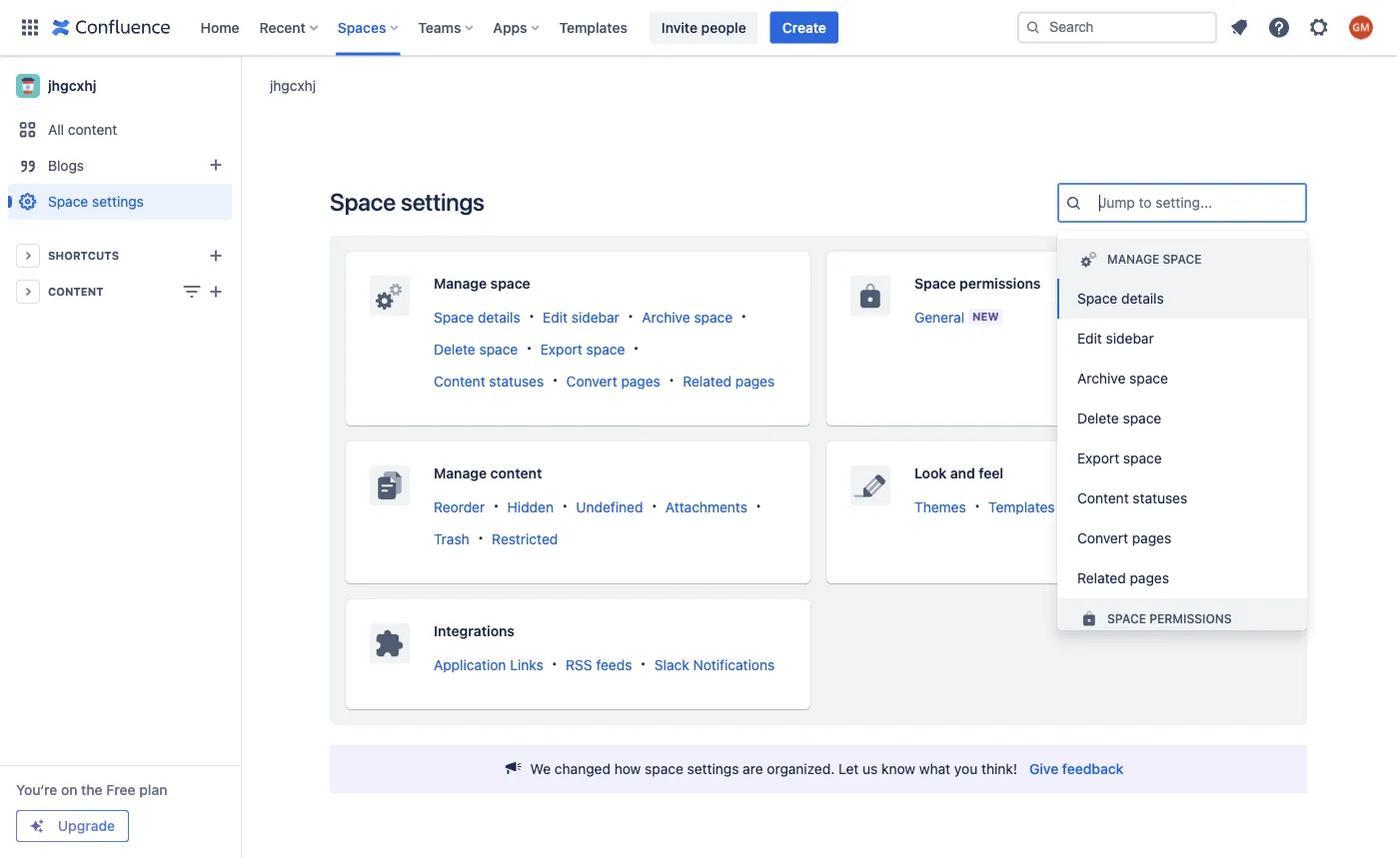 Task type: vqa. For each thing, say whether or not it's contained in the screenshot.
RELATED PAGES
yes



Task type: locate. For each thing, give the bounding box(es) containing it.
0 horizontal spatial jhgcxhj link
[[8, 66, 232, 106]]

convert down export space link
[[567, 373, 618, 389]]

archive
[[642, 309, 691, 325], [1078, 370, 1126, 387]]

jhgcxhj link inside space element
[[8, 66, 232, 106]]

0 vertical spatial related pages
[[683, 373, 775, 389]]

1 horizontal spatial space permissions
[[1108, 612, 1233, 626]]

0 horizontal spatial archive space
[[642, 309, 733, 325]]

free
[[106, 782, 136, 799]]

invite
[[662, 19, 698, 35]]

0 vertical spatial content
[[68, 121, 117, 138]]

look and feel
[[915, 465, 1004, 482]]

0 horizontal spatial edit
[[543, 309, 568, 325]]

export space
[[541, 341, 625, 357], [1078, 450, 1163, 467]]

banner
[[0, 0, 1398, 56]]

delete space up the page layout
[[1078, 410, 1162, 427]]

space settings
[[330, 188, 485, 216], [48, 193, 144, 210]]

notification icon image
[[1228, 15, 1252, 39]]

jhgcxhj inside space element
[[48, 77, 97, 94]]

1 horizontal spatial export
[[1078, 450, 1120, 467]]

content
[[48, 285, 104, 298], [434, 373, 486, 389], [1078, 490, 1130, 507]]

content inside dropdown button
[[48, 285, 104, 298]]

0 horizontal spatial jhgcxhj
[[48, 77, 97, 94]]

restricted link
[[492, 531, 558, 547]]

0 vertical spatial archive
[[642, 309, 691, 325]]

recent button
[[254, 11, 326, 43]]

content left the pdf
[[1078, 490, 1130, 507]]

2 jhgcxhj from the left
[[48, 77, 97, 94]]

related
[[683, 373, 732, 389], [1078, 570, 1127, 587]]

0 horizontal spatial archive
[[642, 309, 691, 325]]

content statuses
[[434, 373, 544, 389], [1078, 490, 1188, 507]]

appswitcher icon image
[[18, 15, 42, 39]]

content up hidden link at left
[[491, 465, 542, 482]]

1 vertical spatial delete space
[[1078, 410, 1162, 427]]

1 vertical spatial export
[[1078, 450, 1120, 467]]

settings
[[401, 188, 485, 216], [92, 193, 144, 210], [688, 761, 739, 778]]

templates inside global element
[[560, 19, 628, 35]]

2 horizontal spatial content
[[1078, 490, 1130, 507]]

manage
[[1108, 252, 1160, 266], [434, 275, 487, 292], [434, 465, 487, 482]]

edit sidebar
[[543, 309, 620, 325], [1078, 330, 1155, 347]]

0 vertical spatial manage space
[[1108, 252, 1202, 266]]

1 horizontal spatial jhgcxhj link
[[270, 75, 316, 95]]

space
[[330, 188, 396, 216], [48, 193, 88, 210], [915, 275, 957, 292], [1078, 290, 1118, 307], [434, 309, 474, 325], [1108, 612, 1147, 626]]

1 horizontal spatial edit sidebar
[[1078, 330, 1155, 347]]

0 vertical spatial convert pages
[[567, 373, 661, 389]]

manage for archive space
[[434, 275, 487, 292]]

convert down page
[[1078, 530, 1129, 547]]

0 vertical spatial related
[[683, 373, 732, 389]]

general new
[[915, 309, 1000, 325]]

look
[[915, 465, 947, 482]]

1 vertical spatial archive
[[1078, 370, 1126, 387]]

1 vertical spatial edit sidebar
[[1078, 330, 1155, 347]]

shortcuts
[[48, 249, 119, 262]]

rss feeds
[[566, 657, 632, 673]]

feedback
[[1063, 761, 1124, 778]]

details up 'delete space' link
[[478, 309, 521, 325]]

export space up page layout link
[[1078, 450, 1163, 467]]

recent
[[260, 19, 306, 35]]

general
[[915, 309, 965, 325]]

give
[[1030, 761, 1059, 778]]

1 vertical spatial convert
[[1078, 530, 1129, 547]]

page layout
[[1078, 499, 1153, 515]]

space permissions
[[915, 275, 1041, 292], [1108, 612, 1233, 626]]

us
[[863, 761, 878, 778]]

1 vertical spatial sidebar
[[1107, 330, 1155, 347]]

pdf export link
[[1176, 499, 1247, 515]]

1 horizontal spatial related
[[1078, 570, 1127, 587]]

jhgcxhj up all content
[[48, 77, 97, 94]]

0 vertical spatial export
[[541, 341, 583, 357]]

related down page
[[1078, 570, 1127, 587]]

details
[[1122, 290, 1165, 307], [478, 309, 521, 325]]

permissions
[[960, 275, 1041, 292], [1150, 612, 1233, 626]]

feel
[[979, 465, 1004, 482]]

1 horizontal spatial content
[[434, 373, 486, 389]]

0 vertical spatial templates
[[560, 19, 628, 35]]

1 horizontal spatial manage space
[[1108, 252, 1202, 266]]

manage up 'space details' link
[[434, 275, 487, 292]]

0 horizontal spatial details
[[478, 309, 521, 325]]

0 horizontal spatial export space
[[541, 341, 625, 357]]

page layout link
[[1078, 499, 1153, 515]]

convert pages down layout
[[1078, 530, 1172, 547]]

space
[[1163, 252, 1202, 266], [491, 275, 531, 292], [694, 309, 733, 325], [480, 341, 518, 357], [587, 341, 625, 357], [1130, 370, 1169, 387], [1124, 410, 1162, 427], [1124, 450, 1163, 467], [645, 761, 684, 778]]

0 horizontal spatial templates
[[560, 19, 628, 35]]

how
[[615, 761, 641, 778]]

1 horizontal spatial details
[[1122, 290, 1165, 307]]

jhgcxhj link up all content 'link'
[[8, 66, 232, 106]]

1 horizontal spatial settings
[[401, 188, 485, 216]]

all
[[48, 121, 64, 138]]

0 vertical spatial space details
[[1078, 290, 1165, 307]]

delete
[[434, 341, 476, 357], [1078, 410, 1120, 427]]

0 horizontal spatial settings
[[92, 193, 144, 210]]

hidden link
[[508, 499, 554, 515]]

delete space
[[434, 341, 518, 357], [1078, 410, 1162, 427]]

templates down feel
[[989, 499, 1056, 515]]

archive space link
[[642, 309, 733, 325]]

1 vertical spatial manage
[[434, 275, 487, 292]]

0 horizontal spatial delete space
[[434, 341, 518, 357]]

related pages down page layout link
[[1078, 570, 1170, 587]]

manage space down jump to setting...
[[1108, 252, 1202, 266]]

related down archive space link
[[683, 373, 732, 389]]

0 vertical spatial statuses
[[489, 373, 544, 389]]

content right all
[[68, 121, 117, 138]]

1 horizontal spatial export space
[[1078, 450, 1163, 467]]

1 vertical spatial templates
[[989, 499, 1056, 515]]

help icon image
[[1268, 15, 1292, 39]]

content down shortcuts
[[48, 285, 104, 298]]

give feedback button
[[1018, 754, 1136, 786]]

1 jhgcxhj from the left
[[270, 77, 316, 93]]

attachments link
[[666, 499, 748, 515]]

1 horizontal spatial convert pages
[[1078, 530, 1172, 547]]

templates link right apps popup button
[[554, 11, 634, 43]]

pdf export
[[1176, 499, 1247, 515]]

0 horizontal spatial content statuses
[[434, 373, 544, 389]]

related pages link
[[683, 373, 775, 389]]

export space down 'edit sidebar' link
[[541, 341, 625, 357]]

jhgcxhj right "collapse sidebar" icon
[[270, 77, 316, 93]]

general link
[[915, 309, 965, 325]]

0 horizontal spatial convert pages
[[567, 373, 661, 389]]

manage down to
[[1108, 252, 1160, 266]]

1 horizontal spatial content statuses
[[1078, 490, 1188, 507]]

1 vertical spatial archive space
[[1078, 370, 1169, 387]]

you're
[[16, 782, 57, 799]]

0 horizontal spatial sidebar
[[572, 309, 620, 325]]

related pages
[[683, 373, 775, 389], [1078, 570, 1170, 587]]

sidebar
[[572, 309, 620, 325], [1107, 330, 1155, 347]]

export down 'edit sidebar' link
[[541, 341, 583, 357]]

1 horizontal spatial convert
[[1078, 530, 1129, 547]]

0 vertical spatial space permissions
[[915, 275, 1041, 292]]

0 horizontal spatial space permissions
[[915, 275, 1041, 292]]

1 horizontal spatial delete
[[1078, 410, 1120, 427]]

space details
[[1078, 290, 1165, 307], [434, 309, 521, 325]]

templates link down feel
[[989, 499, 1056, 515]]

delete up page
[[1078, 410, 1120, 427]]

apps
[[493, 19, 528, 35]]

content down 'delete space' link
[[434, 373, 486, 389]]

0 vertical spatial permissions
[[960, 275, 1041, 292]]

statuses
[[489, 373, 544, 389], [1133, 490, 1188, 507]]

1 horizontal spatial templates
[[989, 499, 1056, 515]]

1 vertical spatial convert pages
[[1078, 530, 1172, 547]]

jhgcxhj link right "collapse sidebar" icon
[[270, 75, 316, 95]]

trash
[[434, 531, 470, 547]]

0 horizontal spatial delete
[[434, 341, 476, 357]]

jump
[[1100, 194, 1136, 211]]

we changed how space settings are organized. let us know what you think!
[[531, 761, 1018, 778]]

0 vertical spatial content
[[48, 285, 104, 298]]

create a blog image
[[204, 153, 228, 177]]

space settings inside space element
[[48, 193, 144, 210]]

space details up 'delete space' link
[[434, 309, 521, 325]]

1 horizontal spatial statuses
[[1133, 490, 1188, 507]]

content inside 'link'
[[68, 121, 117, 138]]

0 vertical spatial edit sidebar
[[543, 309, 620, 325]]

2 vertical spatial content
[[1078, 490, 1130, 507]]

1 horizontal spatial jhgcxhj
[[270, 77, 316, 93]]

1 vertical spatial content
[[491, 465, 542, 482]]

home
[[200, 19, 240, 35]]

content for manage content
[[491, 465, 542, 482]]

1 vertical spatial statuses
[[1133, 490, 1188, 507]]

manage space up 'space details' link
[[434, 275, 531, 292]]

1 horizontal spatial archive
[[1078, 370, 1126, 387]]

edit
[[543, 309, 568, 325], [1078, 330, 1103, 347]]

0 vertical spatial archive space
[[642, 309, 733, 325]]

teams button
[[412, 11, 481, 43]]

convert pages
[[567, 373, 661, 389], [1078, 530, 1172, 547]]

space element
[[0, 56, 240, 859]]

1 vertical spatial related
[[1078, 570, 1127, 587]]

delete down 'space details' link
[[434, 341, 476, 357]]

delete space down 'space details' link
[[434, 341, 518, 357]]

1 vertical spatial details
[[478, 309, 521, 325]]

related pages down archive space link
[[683, 373, 775, 389]]

0 vertical spatial delete
[[434, 341, 476, 357]]

templates link
[[554, 11, 634, 43], [989, 499, 1056, 515]]

details down to
[[1122, 290, 1165, 307]]

0 vertical spatial templates link
[[554, 11, 634, 43]]

space details down jump in the right top of the page
[[1078, 290, 1165, 307]]

0 horizontal spatial export
[[541, 341, 583, 357]]

templates for bottommost 'templates' link
[[989, 499, 1056, 515]]

convert pages down export space link
[[567, 373, 661, 389]]

invite people button
[[650, 11, 759, 43]]

0 vertical spatial details
[[1122, 290, 1165, 307]]

organized.
[[767, 761, 835, 778]]

1 vertical spatial manage space
[[434, 275, 531, 292]]

1 vertical spatial edit
[[1078, 330, 1103, 347]]

know
[[882, 761, 916, 778]]

1 horizontal spatial content
[[491, 465, 542, 482]]

pages
[[621, 373, 661, 389], [736, 373, 775, 389], [1133, 530, 1172, 547], [1130, 570, 1170, 587]]

links
[[510, 657, 544, 673]]

1 horizontal spatial space details
[[1078, 290, 1165, 307]]

search image
[[1026, 19, 1042, 35]]

1 vertical spatial related pages
[[1078, 570, 1170, 587]]

jhgcxhj link
[[8, 66, 232, 106], [270, 75, 316, 95]]

2 vertical spatial manage
[[434, 465, 487, 482]]

0 vertical spatial export space
[[541, 341, 625, 357]]

1 horizontal spatial templates link
[[989, 499, 1056, 515]]

export up page
[[1078, 450, 1120, 467]]

confluence image
[[52, 15, 170, 39], [52, 15, 170, 39]]

0 horizontal spatial related pages
[[683, 373, 775, 389]]

0 horizontal spatial templates link
[[554, 11, 634, 43]]

1 horizontal spatial related pages
[[1078, 570, 1170, 587]]

page
[[1078, 499, 1110, 515]]

0 horizontal spatial space details
[[434, 309, 521, 325]]

0 horizontal spatial space settings
[[48, 193, 144, 210]]

change view image
[[180, 280, 204, 304]]

templates right apps popup button
[[560, 19, 628, 35]]

spaces
[[338, 19, 386, 35]]

your profile and preferences image
[[1350, 15, 1374, 39]]

export
[[541, 341, 583, 357], [1078, 450, 1120, 467]]

manage up "reorder" link
[[434, 465, 487, 482]]

content
[[68, 121, 117, 138], [491, 465, 542, 482]]

1 vertical spatial permissions
[[1150, 612, 1233, 626]]

premium image
[[29, 819, 45, 835]]

create a page image
[[204, 280, 228, 304]]

we
[[531, 761, 551, 778]]

0 horizontal spatial content
[[68, 121, 117, 138]]

delete space link
[[434, 341, 518, 357]]



Task type: describe. For each thing, give the bounding box(es) containing it.
plan
[[139, 782, 167, 799]]

layout
[[1114, 499, 1153, 515]]

slack notifications link
[[655, 657, 775, 673]]

1 vertical spatial content statuses
[[1078, 490, 1188, 507]]

upgrade
[[58, 818, 115, 835]]

0 horizontal spatial edit sidebar
[[543, 309, 620, 325]]

2 horizontal spatial settings
[[688, 761, 739, 778]]

slack notifications
[[655, 657, 775, 673]]

attachments
[[666, 499, 748, 515]]

apps button
[[487, 11, 548, 43]]

convert pages link
[[567, 373, 661, 389]]

space inside space settings link
[[48, 193, 88, 210]]

export
[[1206, 499, 1247, 515]]

restricted
[[492, 531, 558, 547]]

application links
[[434, 657, 544, 673]]

new
[[973, 310, 1000, 323]]

1 horizontal spatial archive space
[[1078, 370, 1169, 387]]

integrations
[[434, 623, 515, 640]]

0 horizontal spatial manage space
[[434, 275, 531, 292]]

let
[[839, 761, 859, 778]]

application links link
[[434, 657, 544, 673]]

notifications
[[693, 657, 775, 673]]

add shortcut image
[[204, 244, 228, 268]]

jump to setting...
[[1100, 194, 1213, 211]]

application
[[434, 657, 506, 673]]

manage for undefined
[[434, 465, 487, 482]]

pdf
[[1176, 499, 1202, 515]]

blogs
[[48, 157, 84, 174]]

slack
[[655, 657, 690, 673]]

create link
[[771, 11, 839, 43]]

home link
[[194, 11, 246, 43]]

you're on the free plan
[[16, 782, 167, 799]]

blogs link
[[8, 148, 232, 184]]

0 horizontal spatial permissions
[[960, 275, 1041, 292]]

Search field
[[1018, 11, 1218, 43]]

think!
[[982, 761, 1018, 778]]

all content link
[[8, 112, 232, 148]]

collapse sidebar image
[[218, 66, 262, 106]]

0 horizontal spatial related
[[683, 373, 732, 389]]

1 vertical spatial space permissions
[[1108, 612, 1233, 626]]

rss feeds link
[[566, 657, 632, 673]]

0 vertical spatial sidebar
[[572, 309, 620, 325]]

global element
[[12, 0, 1018, 55]]

and
[[951, 465, 976, 482]]

teams
[[418, 19, 461, 35]]

what
[[920, 761, 951, 778]]

1 vertical spatial export space
[[1078, 450, 1163, 467]]

feeds
[[596, 657, 632, 673]]

rss
[[566, 657, 593, 673]]

create
[[783, 19, 827, 35]]

1 horizontal spatial delete space
[[1078, 410, 1162, 427]]

trash link
[[434, 531, 470, 547]]

export space link
[[541, 341, 625, 357]]

1 vertical spatial delete
[[1078, 410, 1120, 427]]

0 horizontal spatial convert
[[567, 373, 618, 389]]

space details link
[[434, 309, 521, 325]]

settings inside space element
[[92, 193, 144, 210]]

edit sidebar link
[[543, 309, 620, 325]]

the
[[81, 782, 103, 799]]

1 vertical spatial content
[[434, 373, 486, 389]]

1 horizontal spatial edit
[[1078, 330, 1103, 347]]

themes
[[915, 499, 967, 515]]

all content
[[48, 121, 117, 138]]

upgrade button
[[17, 812, 128, 842]]

banner containing home
[[0, 0, 1398, 56]]

on
[[61, 782, 78, 799]]

reorder
[[434, 499, 485, 515]]

1 vertical spatial space details
[[434, 309, 521, 325]]

content button
[[8, 274, 232, 310]]

1 horizontal spatial space settings
[[330, 188, 485, 216]]

undefined link
[[576, 499, 643, 515]]

shortcuts button
[[8, 238, 232, 274]]

content statuses link
[[434, 373, 544, 389]]

to
[[1140, 194, 1153, 211]]

changed
[[555, 761, 611, 778]]

settings icon image
[[1308, 15, 1332, 39]]

content for all content
[[68, 121, 117, 138]]

you
[[955, 761, 978, 778]]

Search settings text field
[[1100, 193, 1104, 213]]

people
[[702, 19, 747, 35]]

invite people
[[662, 19, 747, 35]]

1 vertical spatial templates link
[[989, 499, 1056, 515]]

space settings link
[[8, 184, 232, 220]]

reorder link
[[434, 499, 485, 515]]

1 horizontal spatial permissions
[[1150, 612, 1233, 626]]

templates for top 'templates' link
[[560, 19, 628, 35]]

give feedback
[[1030, 761, 1124, 778]]

undefined
[[576, 499, 643, 515]]

hidden
[[508, 499, 554, 515]]

0 vertical spatial edit
[[543, 309, 568, 325]]

manage content
[[434, 465, 542, 482]]

0 vertical spatial manage
[[1108, 252, 1160, 266]]

0 horizontal spatial statuses
[[489, 373, 544, 389]]

0 vertical spatial content statuses
[[434, 373, 544, 389]]

are
[[743, 761, 764, 778]]

setting...
[[1156, 194, 1213, 211]]

0 vertical spatial delete space
[[434, 341, 518, 357]]

spaces button
[[332, 11, 406, 43]]

themes link
[[915, 499, 967, 515]]



